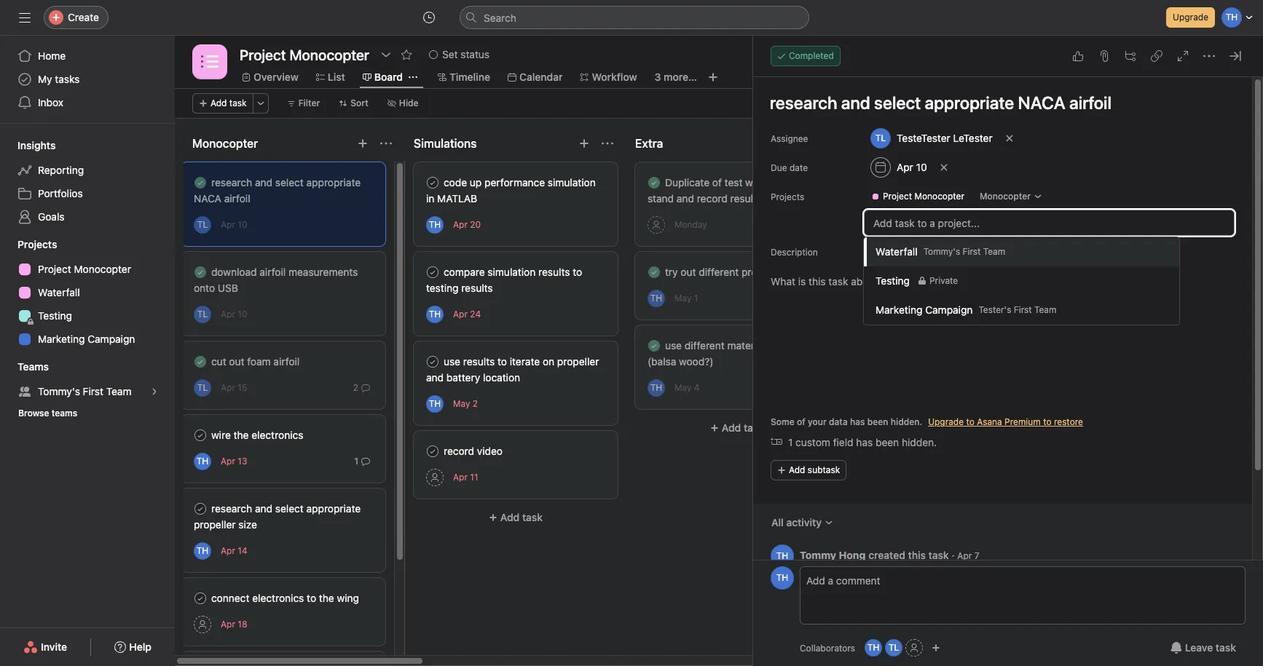 Task type: describe. For each thing, give the bounding box(es) containing it.
in
[[426, 192, 434, 205]]

more actions for this task image
[[1203, 50, 1215, 62]]

marketing for marketing campaign tester's first team
[[876, 304, 923, 316]]

calendar link
[[508, 69, 563, 85]]

to inside compare simulation results to testing results
[[573, 266, 582, 278]]

invite
[[41, 641, 67, 653]]

all activity button
[[762, 510, 843, 536]]

teams
[[52, 408, 77, 419]]

apr for connect electronics to the wing
[[221, 619, 235, 630]]

due
[[771, 162, 787, 173]]

add tab image
[[707, 71, 719, 83]]

portfolios link
[[9, 182, 166, 205]]

apr 10 inside dropdown button
[[897, 161, 927, 173]]

completed image for download airfoil measurements onto usb
[[192, 264, 209, 281]]

filter button
[[280, 93, 327, 114]]

completed image for cut out foam airfoil
[[192, 353, 209, 371]]

filter
[[298, 98, 320, 109]]

apr for research and select appropriate naca airfoil
[[221, 219, 235, 230]]

1 vertical spatial has
[[856, 436, 873, 449]]

1 vertical spatial add task button
[[635, 415, 839, 441]]

home link
[[9, 44, 166, 68]]

tommy's inside waterfall tommy's first team
[[923, 246, 960, 257]]

use results to iterate on propeller and battery location
[[426, 355, 599, 384]]

testetester letester
[[897, 132, 993, 144]]

add task for the top add task button
[[211, 98, 247, 109]]

team inside 'element'
[[106, 385, 132, 398]]

created
[[869, 549, 905, 562]]

propeller inside use results to iterate on propeller and battery location
[[557, 355, 599, 368]]

activity
[[786, 516, 822, 529]]

and inside research and select appropriate naca airfoil
[[255, 176, 272, 189]]

1 for 1 button on the bottom of the page
[[354, 456, 358, 467]]

completed checkbox for try out different propellers
[[645, 264, 663, 281]]

1 vertical spatial hidden.
[[902, 436, 937, 449]]

tl button left add or remove collaborators icon
[[885, 640, 903, 657]]

tab actions image
[[409, 73, 417, 82]]

record inside "duplicate of test wing using test stand and record results"
[[697, 192, 728, 205]]

wire
[[211, 429, 231, 441]]

use different materials for wing (balsa wood?)
[[648, 339, 811, 368]]

tl for research and select appropriate naca airfoil
[[197, 219, 208, 230]]

upgrade button
[[1166, 7, 1215, 28]]

leave task
[[1185, 642, 1236, 654]]

campaign for marketing campaign tester's first team
[[925, 304, 973, 316]]

14
[[238, 546, 247, 557]]

use for wood?)
[[665, 339, 682, 352]]

cut
[[211, 355, 226, 368]]

browse teams
[[18, 408, 77, 419]]

task inside "button"
[[1216, 642, 1236, 654]]

tl inside research and select appropriate naca airfoil dialog
[[889, 643, 899, 653]]

completed image for research and select appropriate propeller size
[[192, 500, 209, 518]]

wing for use different materials for wing (balsa wood?)
[[789, 339, 811, 352]]

hong
[[839, 549, 866, 562]]

download airfoil measurements onto usb
[[194, 266, 358, 294]]

completed image for research and select appropriate naca airfoil
[[192, 174, 209, 192]]

project monocopter link inside research and select appropriate naca airfoil dialog
[[865, 189, 970, 204]]

·
[[952, 549, 955, 562]]

1 test from the left
[[725, 176, 743, 189]]

teams element
[[0, 354, 175, 427]]

research for airfoil
[[211, 176, 252, 189]]

apr 24
[[453, 309, 481, 320]]

copy task link image
[[1151, 50, 1163, 62]]

first inside teams 'element'
[[83, 385, 103, 398]]

tommy's first team link
[[9, 380, 166, 404]]

download
[[211, 266, 257, 278]]

completed checkbox for connect electronics to the wing
[[192, 590, 209, 608]]

2 vertical spatial airfoil
[[273, 355, 300, 368]]

set
[[442, 48, 458, 60]]

may for out
[[675, 293, 692, 304]]

invite button
[[14, 634, 77, 661]]

waterfall for waterfall tommy's first team
[[876, 245, 918, 258]]

overview link
[[242, 69, 299, 85]]

overview
[[254, 71, 299, 83]]

different inside use different materials for wing (balsa wood?)
[[685, 339, 725, 352]]

connect electronics to the wing
[[211, 592, 359, 605]]

team inside waterfall tommy's first team
[[983, 246, 1005, 257]]

apr 11
[[453, 472, 478, 483]]

0 vertical spatial 1
[[694, 293, 698, 304]]

th button for use results to iterate on propeller and battery location
[[426, 395, 444, 413]]

project monocopter inside main content
[[883, 191, 964, 202]]

completed image for record video
[[424, 443, 441, 460]]

tl button for cut out foam airfoil
[[194, 379, 211, 397]]

th button for use different materials for wing (balsa wood?)
[[648, 379, 665, 397]]

apr for code up performance simulation in matlab
[[453, 219, 468, 230]]

may 2
[[453, 398, 478, 409]]

may 1 button
[[675, 293, 698, 304]]

1 for 1 custom field has been hidden.
[[788, 436, 793, 449]]

apr 15 button
[[221, 382, 247, 393]]

create
[[68, 11, 99, 23]]

show options image
[[380, 49, 392, 60]]

and inside "duplicate of test wing using test stand and record results"
[[677, 192, 694, 205]]

inbox
[[38, 96, 63, 109]]

full screen image
[[1177, 50, 1189, 62]]

monday button
[[675, 219, 707, 230]]

add subtask
[[789, 465, 840, 476]]

apr 14 button
[[221, 546, 247, 557]]

monocopter down clear due date icon on the right
[[915, 191, 964, 202]]

18
[[238, 619, 247, 630]]

testing option
[[864, 267, 1179, 296]]

th button for research and select appropriate propeller size
[[194, 542, 211, 560]]

team inside marketing campaign tester's first team
[[1034, 304, 1057, 315]]

wing inside "duplicate of test wing using test stand and record results"
[[745, 176, 768, 189]]

and inside use results to iterate on propeller and battery location
[[426, 372, 444, 384]]

0 vertical spatial add task button
[[192, 93, 253, 114]]

this
[[908, 549, 926, 562]]

tommy hong created this task · apr 7
[[800, 549, 979, 562]]

materials
[[727, 339, 770, 352]]

simulations
[[414, 137, 477, 150]]

inbox link
[[9, 91, 166, 114]]

1 vertical spatial 2
[[473, 398, 478, 409]]

13
[[238, 456, 247, 467]]

monocopter inside projects element
[[74, 263, 131, 275]]

private
[[930, 275, 958, 286]]

for
[[773, 339, 786, 352]]

1 vertical spatial been
[[876, 436, 899, 449]]

tasks
[[55, 73, 80, 85]]

completed checkbox for record video
[[424, 443, 441, 460]]

upgrade inside button
[[1173, 12, 1209, 23]]

apr 24 button
[[453, 309, 481, 320]]

2 test from the left
[[798, 176, 816, 189]]

timeline link
[[438, 69, 490, 85]]

airfoil inside download airfoil measurements onto usb
[[260, 266, 286, 278]]

global element
[[0, 36, 175, 123]]

and inside the "research and select appropriate propeller size"
[[255, 503, 272, 515]]

apr 10 button
[[864, 154, 934, 181]]

collaborators
[[800, 643, 855, 654]]

testing inside projects element
[[38, 310, 72, 322]]

see details, tommy's first team image
[[150, 388, 159, 396]]

results inside "duplicate of test wing using test stand and record results"
[[730, 192, 762, 205]]

extra
[[635, 137, 663, 150]]

completed button
[[771, 46, 841, 66]]

code up performance simulation in matlab
[[426, 176, 596, 205]]

hide button
[[381, 93, 425, 114]]

sort
[[351, 98, 368, 109]]

project inside research and select appropriate naca airfoil dialog
[[883, 191, 912, 202]]

add subtask button
[[771, 460, 847, 481]]

projects element
[[0, 232, 175, 354]]

tommy's inside teams 'element'
[[38, 385, 80, 398]]

tl button for research and select appropriate naca airfoil
[[194, 216, 211, 233]]

add for add task button to the bottom
[[500, 511, 520, 524]]

wing for connect electronics to the wing
[[337, 592, 359, 605]]

3 more… button
[[655, 69, 697, 85]]

1 vertical spatial electronics
[[252, 592, 304, 605]]

completed checkbox for wire the electronics
[[192, 427, 209, 444]]

Add task to a project... text field
[[864, 210, 1235, 236]]

apr 10 button for naca
[[221, 219, 247, 230]]

1 horizontal spatial the
[[319, 592, 334, 605]]

testing inside option
[[876, 275, 910, 287]]

premium
[[1005, 417, 1041, 428]]

out for try
[[681, 266, 696, 278]]

some
[[771, 417, 795, 428]]

0 vertical spatial electronics
[[252, 429, 303, 441]]

foam
[[247, 355, 271, 368]]

may 1
[[675, 293, 698, 304]]

appropriate for research and select appropriate propeller size
[[306, 503, 361, 515]]

out for cut
[[229, 355, 244, 368]]

list image
[[201, 53, 219, 71]]

completed image for use different materials for wing (balsa wood?)
[[645, 337, 663, 355]]

connect
[[211, 592, 249, 605]]

apr inside dropdown button
[[897, 161, 913, 173]]

th for try out different propellers
[[650, 292, 662, 303]]

add for add subtask button
[[789, 465, 805, 476]]

0 vertical spatial different
[[699, 266, 739, 278]]

th button for wire the electronics
[[194, 453, 211, 470]]

apr for download airfoil measurements onto usb
[[221, 309, 235, 320]]

more section actions image
[[380, 138, 392, 149]]

hide
[[399, 98, 419, 109]]

0 likes. click to like this task image
[[1072, 50, 1084, 62]]

matlab
[[437, 192, 477, 205]]

simulation inside code up performance simulation in matlab
[[548, 176, 596, 189]]

all activity
[[771, 516, 822, 529]]

(balsa
[[648, 355, 676, 368]]

apr 10 button for usb
[[221, 309, 247, 320]]

0 horizontal spatial the
[[234, 429, 249, 441]]

using
[[770, 176, 796, 189]]

status
[[461, 48, 490, 60]]

of for your
[[797, 417, 806, 428]]

1 vertical spatial project
[[38, 263, 71, 275]]

apr 13
[[221, 456, 247, 467]]

apr for research and select appropriate propeller size
[[221, 546, 235, 557]]

insights
[[17, 139, 56, 152]]

results inside use results to iterate on propeller and battery location
[[463, 355, 495, 368]]

research for size
[[211, 503, 252, 515]]

th for use results to iterate on propeller and battery location
[[429, 398, 441, 409]]

research and select appropriate propeller size
[[194, 503, 361, 531]]

on
[[543, 355, 554, 368]]



Task type: vqa. For each thing, say whether or not it's contained in the screenshot.
left the
yes



Task type: locate. For each thing, give the bounding box(es) containing it.
waterfall inside waterfall link
[[38, 286, 80, 299]]

add to starred image
[[401, 49, 412, 60]]

completed checkbox left "try"
[[645, 264, 663, 281]]

tommy's up teams
[[38, 385, 80, 398]]

completed checkbox for research and select appropriate propeller size
[[192, 500, 209, 518]]

1 vertical spatial team
[[1034, 304, 1057, 315]]

completed checkbox for use results to iterate on propeller and battery location
[[424, 353, 441, 371]]

1 horizontal spatial team
[[983, 246, 1005, 257]]

0 horizontal spatial project
[[38, 263, 71, 275]]

been up 1 custom field has been hidden.
[[867, 417, 888, 428]]

completed checkbox left wire
[[192, 427, 209, 444]]

completed checkbox for duplicate of test wing using test stand and record results
[[645, 174, 663, 192]]

try out different propellers
[[665, 266, 789, 278]]

2 horizontal spatial 1
[[788, 436, 793, 449]]

date
[[790, 162, 808, 173]]

clear due date image
[[939, 163, 948, 172]]

add task for add task button to the bottom
[[500, 511, 543, 524]]

completed image for code up performance simulation in matlab
[[424, 174, 441, 192]]

airfoil right the naca
[[224, 192, 250, 205]]

custom
[[796, 436, 830, 449]]

add down video
[[500, 511, 520, 524]]

project monocopter inside projects element
[[38, 263, 131, 275]]

1 vertical spatial different
[[685, 339, 725, 352]]

th for code up performance simulation in matlab
[[429, 219, 441, 230]]

airfoil right download
[[260, 266, 286, 278]]

browse teams button
[[12, 404, 84, 424]]

testing left the private
[[876, 275, 910, 287]]

0 horizontal spatial propeller
[[194, 519, 236, 531]]

1 horizontal spatial waterfall
[[876, 245, 918, 258]]

appropriate for research and select appropriate naca airfoil
[[306, 176, 361, 189]]

20
[[470, 219, 481, 230]]

appropriate inside research and select appropriate naca airfoil
[[306, 176, 361, 189]]

0 horizontal spatial upgrade
[[928, 417, 964, 428]]

apr left 11
[[453, 472, 468, 483]]

asana
[[977, 417, 1002, 428]]

completed image left wire
[[192, 427, 209, 444]]

may
[[675, 293, 692, 304], [675, 382, 692, 393], [453, 398, 470, 409]]

completed
[[789, 50, 834, 61]]

1 horizontal spatial propeller
[[557, 355, 599, 368]]

apr for compare simulation results to testing results
[[453, 309, 468, 320]]

marketing down waterfall tommy's first team
[[876, 304, 923, 316]]

0 horizontal spatial team
[[106, 385, 132, 398]]

use inside use results to iterate on propeller and battery location
[[444, 355, 460, 368]]

th button for try out different propellers
[[648, 290, 665, 307]]

data
[[829, 417, 848, 428]]

list
[[328, 71, 345, 83]]

0 vertical spatial 2
[[353, 382, 358, 393]]

remove assignee image
[[1005, 134, 1014, 143]]

simulation inside compare simulation results to testing results
[[488, 266, 536, 278]]

calendar
[[519, 71, 563, 83]]

1 horizontal spatial 2
[[473, 398, 478, 409]]

1 vertical spatial testing
[[38, 310, 72, 322]]

add inside main content
[[789, 465, 805, 476]]

2 select from the top
[[275, 503, 304, 515]]

0 horizontal spatial 2
[[353, 382, 358, 393]]

1 horizontal spatial project
[[883, 191, 912, 202]]

completed image up the naca
[[192, 174, 209, 192]]

research inside research and select appropriate naca airfoil
[[211, 176, 252, 189]]

0 horizontal spatial campaign
[[88, 333, 135, 345]]

monocopter inside popup button
[[980, 191, 1031, 202]]

1 horizontal spatial out
[[681, 266, 696, 278]]

select inside research and select appropriate naca airfoil
[[275, 176, 304, 189]]

use inside use different materials for wing (balsa wood?)
[[665, 339, 682, 352]]

2 inside 2 'button'
[[353, 382, 358, 393]]

add task button left more actions image
[[192, 93, 253, 114]]

add left subtask
[[789, 465, 805, 476]]

Completed checkbox
[[192, 174, 209, 192], [192, 264, 209, 281], [424, 264, 441, 281], [645, 337, 663, 355], [424, 353, 441, 371], [192, 500, 209, 518]]

1 vertical spatial project monocopter link
[[9, 258, 166, 281]]

completed image
[[192, 174, 209, 192], [424, 264, 441, 281], [645, 337, 663, 355], [192, 427, 209, 444], [192, 590, 209, 608]]

0 vertical spatial add task
[[211, 98, 247, 109]]

marketing inside 'link'
[[38, 333, 85, 345]]

tl for download airfoil measurements onto usb
[[197, 309, 208, 319]]

2 horizontal spatial add task button
[[635, 415, 839, 441]]

to inside use results to iterate on propeller and battery location
[[498, 355, 507, 368]]

10 down usb
[[238, 309, 247, 320]]

field
[[833, 436, 854, 449]]

1 horizontal spatial test
[[798, 176, 816, 189]]

th button for code up performance simulation in matlab
[[426, 216, 444, 233]]

projects inside dropdown button
[[17, 238, 57, 251]]

0 horizontal spatial project monocopter
[[38, 263, 131, 275]]

completed image for connect electronics to the wing
[[192, 590, 209, 608]]

research inside the "research and select appropriate propeller size"
[[211, 503, 252, 515]]

more actions image
[[256, 99, 265, 108]]

0 vertical spatial has
[[850, 417, 865, 428]]

waterfall tommy's first team
[[876, 245, 1005, 258]]

of right duplicate
[[712, 176, 722, 189]]

tommy's first team
[[38, 385, 132, 398]]

duplicate
[[665, 176, 710, 189]]

research and select appropriate naca airfoil dialog
[[753, 36, 1263, 667]]

project monocopter link down apr 10 dropdown button
[[865, 189, 970, 204]]

1 select from the top
[[275, 176, 304, 189]]

appropriate
[[306, 176, 361, 189], [306, 503, 361, 515]]

1 horizontal spatial upgrade
[[1173, 12, 1209, 23]]

upgrade left asana
[[928, 417, 964, 428]]

my tasks
[[38, 73, 80, 85]]

apr 10 button down usb
[[221, 309, 247, 320]]

completed checkbox left connect
[[192, 590, 209, 608]]

tommy
[[800, 549, 836, 562]]

portfolios
[[38, 187, 83, 200]]

projects down goals
[[17, 238, 57, 251]]

0 vertical spatial hidden.
[[891, 417, 922, 428]]

usb
[[218, 282, 238, 294]]

tl down onto
[[197, 309, 208, 319]]

apr 18 button
[[221, 619, 247, 630]]

2 add task image from the left
[[578, 138, 590, 149]]

simulation right compare at the left
[[488, 266, 536, 278]]

attachments: add a file to this task, research and select appropriate naca airfoil image
[[1099, 50, 1110, 62]]

add task image left more section actions image
[[578, 138, 590, 149]]

monocopter
[[192, 137, 258, 150], [915, 191, 964, 202], [980, 191, 1031, 202], [74, 263, 131, 275]]

research up the naca
[[211, 176, 252, 189]]

test right duplicate
[[725, 176, 743, 189]]

may left 4 at right
[[675, 382, 692, 393]]

2 vertical spatial add task button
[[414, 505, 618, 531]]

0 horizontal spatial add task button
[[192, 93, 253, 114]]

project monocopter down clear due date icon on the right
[[883, 191, 964, 202]]

0 vertical spatial of
[[712, 176, 722, 189]]

add task image left more section actions icon
[[357, 138, 369, 149]]

apr for wire the electronics
[[221, 456, 235, 467]]

upgrade inside research and select appropriate naca airfoil dialog
[[928, 417, 964, 428]]

add task image
[[357, 138, 369, 149], [578, 138, 590, 149]]

propeller inside the "research and select appropriate propeller size"
[[194, 519, 236, 531]]

1 vertical spatial upgrade
[[928, 417, 964, 428]]

1 inside button
[[354, 456, 358, 467]]

Task Name text field
[[761, 86, 1235, 119]]

completed image for duplicate of test wing using test stand and record results
[[645, 174, 663, 192]]

of inside "duplicate of test wing using test stand and record results"
[[712, 176, 722, 189]]

Search tasks, projects, and more text field
[[460, 6, 809, 29]]

help button
[[105, 634, 161, 661]]

projects inside main content
[[771, 192, 804, 203]]

completed checkbox left record video
[[424, 443, 441, 460]]

apr for cut out foam airfoil
[[221, 382, 235, 393]]

apr 10 down testetester
[[897, 161, 927, 173]]

completed image for try out different propellers
[[645, 264, 663, 281]]

may for results
[[453, 398, 470, 409]]

team left see details, tommy's first team image
[[106, 385, 132, 398]]

teams button
[[0, 360, 49, 374]]

1 vertical spatial wing
[[789, 339, 811, 352]]

11
[[470, 472, 478, 483]]

0 vertical spatial propeller
[[557, 355, 599, 368]]

apr 11 button
[[453, 472, 478, 483]]

0 horizontal spatial projects
[[17, 238, 57, 251]]

campaign inside the marketing campaign 'link'
[[88, 333, 135, 345]]

insights button
[[0, 138, 56, 153]]

use
[[665, 339, 682, 352], [444, 355, 460, 368]]

0 vertical spatial marketing
[[876, 304, 923, 316]]

marketing campaign tester's first team
[[876, 304, 1057, 316]]

th for research and select appropriate propeller size
[[196, 545, 209, 556]]

testetester letester button
[[864, 125, 999, 152]]

apr inside "tommy hong created this task · apr 7"
[[957, 551, 972, 562]]

out right "try"
[[681, 266, 696, 278]]

apr down usb
[[221, 309, 235, 320]]

th for compare simulation results to testing results
[[429, 309, 441, 319]]

use up (balsa
[[665, 339, 682, 352]]

1 horizontal spatial first
[[963, 246, 981, 257]]

campaign down testing link
[[88, 333, 135, 345]]

2 vertical spatial first
[[83, 385, 103, 398]]

0 horizontal spatial of
[[712, 176, 722, 189]]

projects button
[[0, 237, 57, 252]]

0 horizontal spatial use
[[444, 355, 460, 368]]

may down battery
[[453, 398, 470, 409]]

compare simulation results to testing results
[[426, 266, 582, 294]]

waterfall link
[[9, 281, 166, 304]]

10 left clear due date icon on the right
[[916, 161, 927, 173]]

upgrade to asana premium to restore button
[[928, 417, 1083, 428]]

location
[[483, 372, 520, 384]]

set status button
[[423, 44, 496, 65]]

10 for appropriate
[[238, 219, 247, 230]]

record
[[697, 192, 728, 205], [444, 445, 474, 457]]

1 horizontal spatial campaign
[[925, 304, 973, 316]]

add subtask image
[[1125, 50, 1136, 62]]

board
[[374, 71, 403, 83]]

electronics right wire
[[252, 429, 303, 441]]

may 4 button
[[675, 382, 700, 393]]

0 vertical spatial research
[[211, 176, 252, 189]]

apr left 20 at left
[[453, 219, 468, 230]]

tl left apr 15 button
[[197, 382, 208, 393]]

select for airfoil
[[275, 176, 304, 189]]

1 appropriate from the top
[[306, 176, 361, 189]]

1 vertical spatial may
[[675, 382, 692, 393]]

propeller right on
[[557, 355, 599, 368]]

goals link
[[9, 205, 166, 229]]

0 vertical spatial airfoil
[[224, 192, 250, 205]]

4
[[694, 382, 700, 393]]

browse
[[18, 408, 49, 419]]

monocopter down more actions image
[[192, 137, 258, 150]]

may 4
[[675, 382, 700, 393]]

add task button
[[192, 93, 253, 114], [635, 415, 839, 441], [414, 505, 618, 531]]

0 horizontal spatial add task
[[211, 98, 247, 109]]

apr 10 down the naca
[[221, 219, 247, 230]]

project monocopter link
[[865, 189, 970, 204], [9, 258, 166, 281]]

None text field
[[236, 42, 373, 68]]

completed checkbox for code up performance simulation in matlab
[[424, 174, 441, 192]]

1 horizontal spatial testing
[[876, 275, 910, 287]]

2 horizontal spatial add task
[[722, 422, 764, 434]]

airfoil
[[224, 192, 250, 205], [260, 266, 286, 278], [273, 355, 300, 368]]

1 vertical spatial simulation
[[488, 266, 536, 278]]

apr 10 for research and select appropriate naca airfoil
[[221, 219, 247, 230]]

record up apr 11 button
[[444, 445, 474, 457]]

has right data
[[850, 417, 865, 428]]

completed image for use results to iterate on propeller and battery location
[[424, 353, 441, 371]]

add task button down 11
[[414, 505, 618, 531]]

your
[[808, 417, 827, 428]]

main content containing testetester letester
[[753, 77, 1252, 666]]

project
[[883, 191, 912, 202], [38, 263, 71, 275]]

assignee
[[771, 133, 808, 144]]

has right field
[[856, 436, 873, 449]]

0 horizontal spatial testing
[[38, 310, 72, 322]]

1 horizontal spatial projects
[[771, 192, 804, 203]]

campaign
[[925, 304, 973, 316], [88, 333, 135, 345]]

2 vertical spatial wing
[[337, 592, 359, 605]]

1 vertical spatial first
[[1014, 304, 1032, 315]]

2 horizontal spatial first
[[1014, 304, 1032, 315]]

projects down using
[[771, 192, 804, 203]]

completed checkbox for use different materials for wing (balsa wood?)
[[645, 337, 663, 355]]

project monocopter link up testing link
[[9, 258, 166, 281]]

different left propellers
[[699, 266, 739, 278]]

history image
[[423, 12, 435, 23]]

1 vertical spatial project monocopter
[[38, 263, 131, 275]]

completed image
[[424, 174, 441, 192], [645, 174, 663, 192], [192, 264, 209, 281], [645, 264, 663, 281], [192, 353, 209, 371], [424, 353, 441, 371], [424, 443, 441, 460], [192, 500, 209, 518]]

restore
[[1054, 417, 1083, 428]]

propeller up apr 14
[[194, 519, 236, 531]]

and
[[255, 176, 272, 189], [677, 192, 694, 205], [426, 372, 444, 384], [255, 503, 272, 515]]

1 vertical spatial 1
[[788, 436, 793, 449]]

0 vertical spatial record
[[697, 192, 728, 205]]

try
[[665, 266, 678, 278]]

add for middle add task button
[[722, 422, 741, 434]]

completed checkbox left cut
[[192, 353, 209, 371]]

th button for compare simulation results to testing results
[[426, 306, 444, 323]]

hide sidebar image
[[19, 12, 31, 23]]

completed checkbox for research and select appropriate naca airfoil
[[192, 174, 209, 192]]

projects
[[771, 192, 804, 203], [17, 238, 57, 251]]

add for the top add task button
[[211, 98, 227, 109]]

completed image for wire the electronics
[[192, 427, 209, 444]]

apr down the naca
[[221, 219, 235, 230]]

apr right ·
[[957, 551, 972, 562]]

tl left add or remove collaborators icon
[[889, 643, 899, 653]]

1 vertical spatial 10
[[238, 219, 247, 230]]

completed checkbox for cut out foam airfoil
[[192, 353, 209, 371]]

1 horizontal spatial 1
[[694, 293, 698, 304]]

completed image up (balsa
[[645, 337, 663, 355]]

may down "try"
[[675, 293, 692, 304]]

0 vertical spatial simulation
[[548, 176, 596, 189]]

marketing campaign link
[[9, 328, 166, 351]]

2 vertical spatial apr 10
[[221, 309, 247, 320]]

more section actions image
[[602, 138, 613, 149]]

tl down the naca
[[197, 219, 208, 230]]

add
[[211, 98, 227, 109], [722, 422, 741, 434], [789, 465, 805, 476], [500, 511, 520, 524]]

2 vertical spatial may
[[453, 398, 470, 409]]

0 vertical spatial project
[[883, 191, 912, 202]]

apr 10 for download airfoil measurements onto usb
[[221, 309, 247, 320]]

1 research from the top
[[211, 176, 252, 189]]

1 vertical spatial use
[[444, 355, 460, 368]]

0 vertical spatial waterfall
[[876, 245, 918, 258]]

apr left 15
[[221, 382, 235, 393]]

add left the some
[[722, 422, 741, 434]]

1 horizontal spatial tommy's
[[923, 246, 960, 257]]

tl button down cut
[[194, 379, 211, 397]]

add task for middle add task button
[[722, 422, 764, 434]]

10 inside dropdown button
[[916, 161, 927, 173]]

completed checkbox for compare simulation results to testing results
[[424, 264, 441, 281]]

1 button
[[351, 454, 373, 469]]

0 vertical spatial upgrade
[[1173, 12, 1209, 23]]

10
[[916, 161, 927, 173], [238, 219, 247, 230], [238, 309, 247, 320]]

main content inside research and select appropriate naca airfoil dialog
[[753, 77, 1252, 666]]

7
[[974, 551, 979, 562]]

campaign for marketing campaign
[[88, 333, 135, 345]]

research up size
[[211, 503, 252, 515]]

10 for onto
[[238, 309, 247, 320]]

main content
[[753, 77, 1252, 666]]

workflow link
[[580, 69, 637, 85]]

of for test
[[712, 176, 722, 189]]

wing inside use different materials for wing (balsa wood?)
[[789, 339, 811, 352]]

home
[[38, 50, 66, 62]]

1 inside main content
[[788, 436, 793, 449]]

of inside research and select appropriate naca airfoil dialog
[[797, 417, 806, 428]]

Completed checkbox
[[424, 174, 441, 192], [645, 174, 663, 192], [645, 264, 663, 281], [192, 353, 209, 371], [192, 427, 209, 444], [424, 443, 441, 460], [192, 590, 209, 608]]

add task image for simulations
[[578, 138, 590, 149]]

close details image
[[1230, 50, 1241, 62]]

testing
[[426, 282, 459, 294]]

different up wood?)
[[685, 339, 725, 352]]

wing
[[745, 176, 768, 189], [789, 339, 811, 352], [337, 592, 359, 605]]

wire the electronics
[[211, 429, 303, 441]]

apr left 24
[[453, 309, 468, 320]]

1 vertical spatial tommy's
[[38, 385, 80, 398]]

testing link
[[9, 304, 166, 328]]

th for wire the electronics
[[196, 456, 209, 467]]

completed image up testing
[[424, 264, 441, 281]]

apr left 13
[[221, 456, 235, 467]]

leave task button
[[1161, 635, 1246, 661]]

project down apr 10 dropdown button
[[883, 191, 912, 202]]

1 vertical spatial apr 10
[[221, 219, 247, 230]]

hidden.
[[891, 417, 922, 428], [902, 436, 937, 449]]

leave
[[1185, 642, 1213, 654]]

0 vertical spatial testing
[[876, 275, 910, 287]]

0 vertical spatial select
[[275, 176, 304, 189]]

naca
[[194, 192, 221, 205]]

0 horizontal spatial out
[[229, 355, 244, 368]]

2 research from the top
[[211, 503, 252, 515]]

select inside the "research and select appropriate propeller size"
[[275, 503, 304, 515]]

tl button down the naca
[[194, 216, 211, 233]]

of left your on the bottom right
[[797, 417, 806, 428]]

research and select appropriate naca airfoil
[[194, 176, 361, 205]]

add task image for monocopter
[[357, 138, 369, 149]]

0 vertical spatial first
[[963, 246, 981, 257]]

1 apr 10 button from the top
[[221, 219, 247, 230]]

marketing down testing link
[[38, 333, 85, 345]]

campaign down the private
[[925, 304, 973, 316]]

first inside marketing campaign tester's first team
[[1014, 304, 1032, 315]]

1 horizontal spatial add task image
[[578, 138, 590, 149]]

2 apr 10 button from the top
[[221, 309, 247, 320]]

out right cut
[[229, 355, 244, 368]]

apr down testetester
[[897, 161, 913, 173]]

select for size
[[275, 503, 304, 515]]

tommy's up the private
[[923, 246, 960, 257]]

upgrade up full screen icon on the top right of the page
[[1173, 12, 1209, 23]]

completed image for compare simulation results to testing results
[[424, 264, 441, 281]]

team up the testing option
[[983, 246, 1005, 257]]

project monocopter up waterfall link
[[38, 263, 131, 275]]

1 vertical spatial select
[[275, 503, 304, 515]]

1 vertical spatial appropriate
[[306, 503, 361, 515]]

0 horizontal spatial record
[[444, 445, 474, 457]]

apr left the 18
[[221, 619, 235, 630]]

1 vertical spatial marketing
[[38, 333, 85, 345]]

team down the testing option
[[1034, 304, 1057, 315]]

monocopter up add task to a project... text box
[[980, 191, 1031, 202]]

first inside waterfall tommy's first team
[[963, 246, 981, 257]]

marketing for marketing campaign
[[38, 333, 85, 345]]

waterfall for waterfall
[[38, 286, 80, 299]]

project down projects dropdown button
[[38, 263, 71, 275]]

th for use different materials for wing (balsa wood?)
[[650, 382, 662, 393]]

electronics right connect
[[252, 592, 304, 605]]

use for and
[[444, 355, 460, 368]]

may for different
[[675, 382, 692, 393]]

appropriate inside the "research and select appropriate propeller size"
[[306, 503, 361, 515]]

10 up download
[[238, 219, 247, 230]]

airfoil inside research and select appropriate naca airfoil
[[224, 192, 250, 205]]

0 horizontal spatial test
[[725, 176, 743, 189]]

cut out foam airfoil
[[211, 355, 300, 368]]

use up battery
[[444, 355, 460, 368]]

0 vertical spatial projects
[[771, 192, 804, 203]]

wood?)
[[679, 355, 714, 368]]

insights element
[[0, 133, 175, 232]]

0 vertical spatial project monocopter
[[883, 191, 964, 202]]

0 horizontal spatial first
[[83, 385, 103, 398]]

0 vertical spatial been
[[867, 417, 888, 428]]

tl button for download airfoil measurements onto usb
[[194, 306, 211, 323]]

add or remove collaborators image
[[932, 644, 941, 653]]

0 vertical spatial the
[[234, 429, 249, 441]]

0 horizontal spatial waterfall
[[38, 286, 80, 299]]

marketing
[[876, 304, 923, 316], [38, 333, 85, 345]]

apr for record video
[[453, 472, 468, 483]]

tommy hong link
[[800, 549, 866, 562]]

completed checkbox up in
[[424, 174, 441, 192]]

add task button down 4 at right
[[635, 415, 839, 441]]

monocopter up waterfall link
[[74, 263, 131, 275]]

hidden. up 1 custom field has been hidden.
[[891, 417, 922, 428]]

add left more actions image
[[211, 98, 227, 109]]

completed checkbox up stand
[[645, 174, 663, 192]]

0 vertical spatial tommy's
[[923, 246, 960, 257]]

th inside main content
[[776, 551, 788, 562]]

been right field
[[876, 436, 899, 449]]

apr 20
[[453, 219, 481, 230]]

1 horizontal spatial project monocopter
[[883, 191, 964, 202]]

completed image left connect
[[192, 590, 209, 608]]

tl for cut out foam airfoil
[[197, 382, 208, 393]]

0 horizontal spatial project monocopter link
[[9, 258, 166, 281]]

1 add task image from the left
[[357, 138, 369, 149]]

0 horizontal spatial 1
[[354, 456, 358, 467]]

2 appropriate from the top
[[306, 503, 361, 515]]

1 horizontal spatial use
[[665, 339, 682, 352]]

record down duplicate
[[697, 192, 728, 205]]

airfoil right foam in the bottom left of the page
[[273, 355, 300, 368]]

hidden. down some of your data has been hidden. upgrade to asana premium to restore
[[902, 436, 937, 449]]

testing
[[876, 275, 910, 287], [38, 310, 72, 322]]

tl button down onto
[[194, 306, 211, 323]]

0 horizontal spatial marketing
[[38, 333, 85, 345]]

0 vertical spatial use
[[665, 339, 682, 352]]

0 vertical spatial wing
[[745, 176, 768, 189]]

1 vertical spatial waterfall
[[38, 286, 80, 299]]

goals
[[38, 211, 65, 223]]

completed checkbox for download airfoil measurements onto usb
[[192, 264, 209, 281]]

up
[[470, 176, 482, 189]]

0 vertical spatial 10
[[916, 161, 927, 173]]

apr 10 down usb
[[221, 309, 247, 320]]



